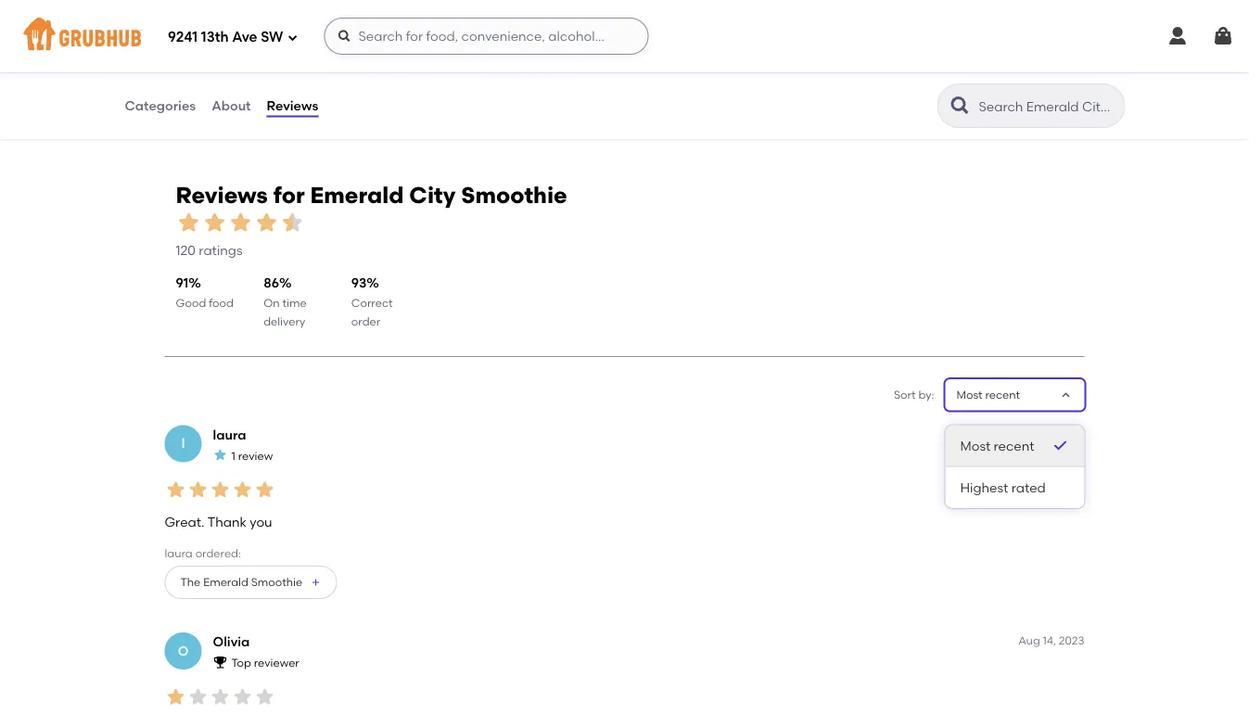 Task type: describe. For each thing, give the bounding box(es) containing it.
most inside sort by: field
[[957, 388, 983, 401]]

delivery for 86
[[264, 315, 305, 328]]

$5.49
[[151, 39, 178, 53]]

86
[[264, 275, 279, 291]]

reviews for reviews
[[267, 98, 318, 114]]

sort
[[894, 388, 916, 401]]

categories
[[125, 98, 196, 114]]

0 vertical spatial most recent
[[957, 388, 1021, 401]]

2
[[1019, 426, 1025, 440]]

9241
[[168, 29, 198, 46]]

about
[[212, 98, 251, 114]]

l
[[181, 436, 185, 451]]

0 vertical spatial smoothie
[[461, 181, 567, 208]]

you
[[250, 515, 272, 530]]

order
[[351, 315, 381, 328]]

ratings for 11 ratings
[[392, 43, 436, 59]]

rated
[[1012, 480, 1046, 495]]

caret down icon image
[[1059, 387, 1074, 402]]

35–50 min $7.49 delivery
[[482, 23, 552, 53]]

main navigation navigation
[[0, 0, 1250, 72]]

reviews for emerald city smoothie
[[176, 181, 567, 208]]

aug 14, 2023
[[1019, 633, 1085, 647]]

the
[[180, 575, 201, 589]]

the emerald smoothie
[[180, 575, 303, 589]]

most inside most recent 'option'
[[961, 438, 991, 453]]

ave
[[232, 29, 258, 46]]

highest rated
[[961, 480, 1046, 495]]

plus icon image
[[310, 577, 321, 588]]

93
[[351, 275, 367, 291]]

1
[[231, 449, 235, 462]]

smoothie inside button
[[251, 575, 303, 589]]

time
[[282, 296, 307, 309]]

9241 13th ave sw
[[168, 29, 283, 46]]

91
[[176, 275, 189, 291]]

weeks
[[1028, 426, 1061, 440]]

2 weeks ago
[[1019, 426, 1085, 440]]

highest
[[961, 480, 1009, 495]]

Search for food, convenience, alcohol... search field
[[324, 18, 649, 55]]

1 horizontal spatial emerald
[[310, 181, 404, 208]]

91 good food
[[176, 275, 234, 309]]

good
[[176, 296, 206, 309]]

11
[[380, 43, 389, 59]]

aug
[[1019, 633, 1041, 647]]

recent inside sort by: field
[[986, 388, 1021, 401]]

olivia
[[213, 634, 250, 650]]

30–45
[[151, 23, 183, 36]]

Search Emerald City Smoothie search field
[[977, 97, 1119, 115]]

120
[[176, 242, 196, 258]]



Task type: vqa. For each thing, say whether or not it's contained in the screenshot.
ON at top left
yes



Task type: locate. For each thing, give the bounding box(es) containing it.
reviews right 'about'
[[267, 98, 318, 114]]

top
[[231, 656, 251, 670]]

1 vertical spatial recent
[[994, 438, 1035, 453]]

review
[[238, 449, 273, 462]]

120 ratings
[[176, 242, 243, 258]]

1 vertical spatial reviews
[[176, 181, 268, 208]]

0 vertical spatial recent
[[986, 388, 1021, 401]]

check icon image
[[1052, 436, 1070, 455]]

ratings right "120"
[[199, 242, 243, 258]]

most recent
[[957, 388, 1021, 401], [961, 438, 1035, 453]]

1 vertical spatial most recent
[[961, 438, 1035, 453]]

most up highest
[[961, 438, 991, 453]]

laura down great.
[[165, 546, 193, 560]]

city
[[409, 181, 456, 208]]

top reviewer
[[231, 656, 299, 670]]

min
[[186, 23, 206, 36], [518, 23, 538, 36]]

star icon image
[[362, 22, 376, 37], [376, 22, 391, 37], [391, 22, 406, 37], [406, 22, 421, 37], [406, 22, 421, 37], [421, 22, 436, 37], [176, 210, 202, 236], [202, 210, 228, 236], [228, 210, 254, 236], [254, 210, 280, 236], [280, 210, 306, 236], [280, 210, 306, 236], [213, 448, 228, 463], [165, 479, 187, 501], [187, 479, 209, 501], [209, 479, 231, 501], [231, 479, 254, 501], [254, 479, 276, 501], [165, 686, 187, 708], [187, 686, 209, 708], [209, 686, 231, 708], [231, 686, 254, 708], [254, 686, 276, 708]]

emerald down ordered:
[[203, 575, 248, 589]]

1 vertical spatial emerald
[[203, 575, 248, 589]]

min inside '35–50 min $7.49 delivery'
[[518, 23, 538, 36]]

delivery right $5.49
[[181, 39, 223, 53]]

food
[[209, 296, 234, 309]]

laura ordered:
[[165, 546, 241, 560]]

most recent inside most recent 'option'
[[961, 438, 1035, 453]]

1 vertical spatial most
[[961, 438, 991, 453]]

trophy icon image
[[213, 655, 228, 670]]

ago
[[1063, 426, 1085, 440]]

min right 30–45
[[186, 23, 206, 36]]

1 horizontal spatial ratings
[[392, 43, 436, 59]]

laura up 1
[[213, 427, 246, 442]]

search icon image
[[949, 95, 972, 117]]

reviews up 120 ratings
[[176, 181, 268, 208]]

ratings
[[392, 43, 436, 59], [199, 242, 243, 258]]

most right by:
[[957, 388, 983, 401]]

svg image
[[1167, 25, 1189, 47], [1212, 25, 1235, 47], [337, 29, 352, 44], [287, 32, 298, 43]]

ratings right 11
[[392, 43, 436, 59]]

thank
[[208, 515, 247, 530]]

laura for laura ordered:
[[165, 546, 193, 560]]

86 on time delivery
[[264, 275, 307, 328]]

reviews inside button
[[267, 98, 318, 114]]

emerald inside button
[[203, 575, 248, 589]]

0 horizontal spatial min
[[186, 23, 206, 36]]

delivery inside the 30–45 min $5.49 delivery
[[181, 39, 223, 53]]

delivery down the time
[[264, 315, 305, 328]]

emerald right for
[[310, 181, 404, 208]]

smoothie
[[461, 181, 567, 208], [251, 575, 303, 589]]

great. thank you
[[165, 515, 272, 530]]

delivery for 35–50
[[510, 39, 552, 53]]

93 correct order
[[351, 275, 393, 328]]

min inside the 30–45 min $5.49 delivery
[[186, 23, 206, 36]]

reviews for reviews for emerald city smoothie
[[176, 181, 268, 208]]

1 horizontal spatial min
[[518, 23, 538, 36]]

0 vertical spatial most
[[957, 388, 983, 401]]

emerald
[[310, 181, 404, 208], [203, 575, 248, 589]]

0 vertical spatial ratings
[[392, 43, 436, 59]]

recent up '2'
[[986, 388, 1021, 401]]

reviewer
[[254, 656, 299, 670]]

on
[[264, 296, 280, 309]]

correct
[[351, 296, 393, 309]]

30–45 min $5.49 delivery
[[151, 23, 223, 53]]

0 horizontal spatial smoothie
[[251, 575, 303, 589]]

11 ratings
[[380, 43, 436, 59]]

min right 35–50
[[518, 23, 538, 36]]

smoothie right city
[[461, 181, 567, 208]]

delivery inside '35–50 min $7.49 delivery'
[[510, 39, 552, 53]]

2 min from the left
[[518, 23, 538, 36]]

min for 35–50
[[518, 23, 538, 36]]

smoothie left plus icon
[[251, 575, 303, 589]]

0 horizontal spatial ratings
[[199, 242, 243, 258]]

0 horizontal spatial emerald
[[203, 575, 248, 589]]

1 vertical spatial laura
[[165, 546, 193, 560]]

sort by:
[[894, 388, 935, 401]]

the emerald smoothie button
[[165, 566, 337, 599]]

most recent up '2'
[[957, 388, 1021, 401]]

by:
[[919, 388, 935, 401]]

o
[[178, 643, 189, 659]]

2 horizontal spatial delivery
[[510, 39, 552, 53]]

for
[[273, 181, 305, 208]]

delivery right $7.49
[[510, 39, 552, 53]]

2023
[[1059, 633, 1085, 647]]

1 horizontal spatial smoothie
[[461, 181, 567, 208]]

laura
[[213, 427, 246, 442], [165, 546, 193, 560]]

reviews
[[267, 98, 318, 114], [176, 181, 268, 208]]

1 min from the left
[[186, 23, 206, 36]]

delivery inside 86 on time delivery
[[264, 315, 305, 328]]

1 horizontal spatial laura
[[213, 427, 246, 442]]

1 vertical spatial ratings
[[199, 242, 243, 258]]

delivery
[[181, 39, 223, 53], [510, 39, 552, 53], [264, 315, 305, 328]]

min for 30–45
[[186, 23, 206, 36]]

great.
[[165, 515, 205, 530]]

0 vertical spatial laura
[[213, 427, 246, 442]]

1 vertical spatial smoothie
[[251, 575, 303, 589]]

13th
[[201, 29, 229, 46]]

$7.49
[[482, 39, 508, 53]]

recent up highest rated
[[994, 438, 1035, 453]]

0 vertical spatial emerald
[[310, 181, 404, 208]]

ratings for 120 ratings
[[199, 242, 243, 258]]

about button
[[211, 72, 252, 139]]

1 horizontal spatial delivery
[[264, 315, 305, 328]]

recent
[[986, 388, 1021, 401], [994, 438, 1035, 453]]

0 horizontal spatial laura
[[165, 546, 193, 560]]

1 review
[[231, 449, 273, 462]]

reviews button
[[266, 72, 319, 139]]

categories button
[[124, 72, 197, 139]]

Sort by: field
[[957, 387, 1021, 403]]

most recent option
[[946, 425, 1085, 467]]

laura for laura
[[213, 427, 246, 442]]

delivery for 30–45
[[181, 39, 223, 53]]

recent inside 'option'
[[994, 438, 1035, 453]]

most recent up highest rated
[[961, 438, 1035, 453]]

0 vertical spatial reviews
[[267, 98, 318, 114]]

sw
[[261, 29, 283, 46]]

14,
[[1043, 633, 1057, 647]]

most
[[957, 388, 983, 401], [961, 438, 991, 453]]

0 horizontal spatial delivery
[[181, 39, 223, 53]]

35–50
[[482, 23, 515, 36]]

ordered:
[[195, 546, 241, 560]]



